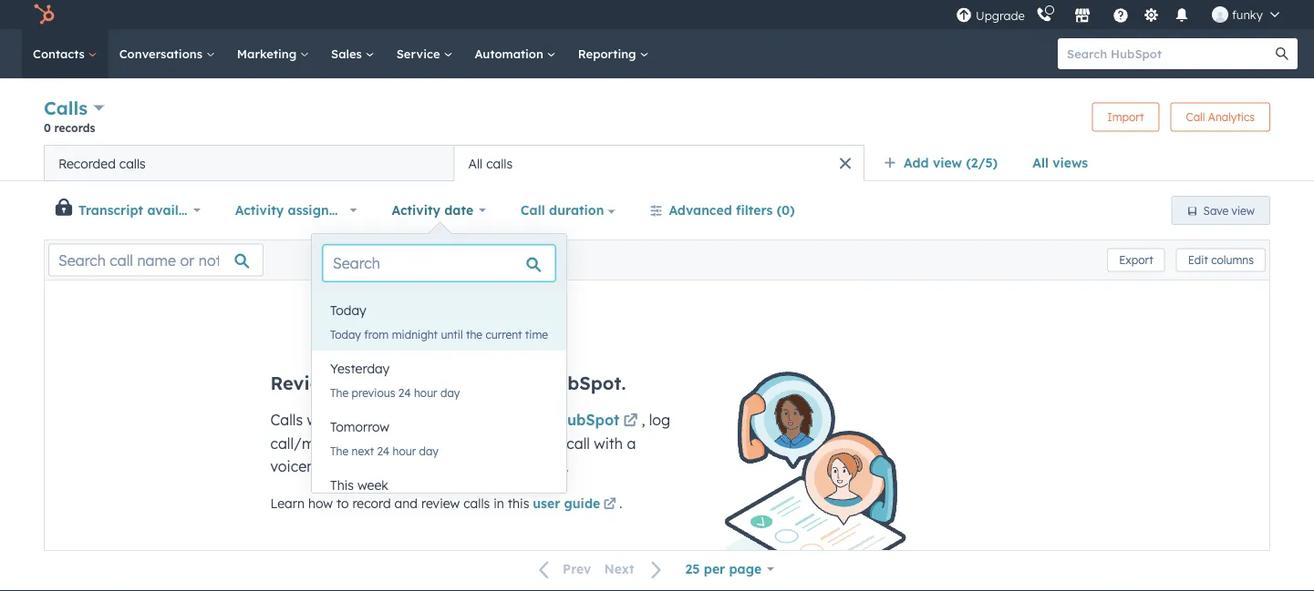 Task type: describe. For each thing, give the bounding box(es) containing it.
activities,
[[362, 435, 428, 453]]

log
[[649, 411, 671, 430]]

from inside , log call/meeting activities, receive an inbound call with a voicemail, or record calls from third parties.
[[445, 458, 477, 476]]

help image
[[1113, 8, 1129, 25]]

call duration
[[521, 202, 604, 218]]

prev button
[[528, 558, 598, 582]]

save view button
[[1172, 196, 1271, 225]]

this week
[[330, 478, 388, 494]]

upgrade image
[[956, 8, 972, 24]]

you
[[434, 411, 459, 430]]

and
[[395, 496, 418, 512]]

transcript available button
[[74, 192, 212, 229]]

add view (2/5)
[[904, 155, 998, 171]]

today button
[[312, 293, 567, 329]]

conversations
[[119, 46, 206, 61]]

the
[[466, 328, 483, 342]]

activity date button
[[380, 192, 498, 229]]

calls for calls
[[44, 97, 88, 119]]

1 today from the top
[[330, 303, 366, 319]]

contacts
[[33, 46, 88, 61]]

guide
[[564, 496, 600, 512]]

activity date
[[392, 202, 474, 218]]

save
[[1204, 204, 1229, 218]]

call analytics
[[1186, 110, 1255, 124]]

transcript available
[[78, 202, 206, 218]]

appear
[[333, 411, 383, 430]]

marketing link
[[226, 29, 320, 78]]

will
[[307, 411, 329, 430]]

calling icon image
[[1036, 7, 1053, 23]]

25
[[686, 562, 700, 578]]

activity assigned to
[[235, 202, 362, 218]]

menu containing funky
[[954, 0, 1293, 29]]

all calls
[[468, 156, 513, 171]]

call inside call through hubspot link
[[463, 411, 489, 430]]

service link
[[386, 29, 464, 78]]

user
[[533, 496, 560, 512]]

search image
[[1276, 47, 1289, 60]]

help button
[[1105, 0, 1136, 29]]

today today from midnight until the current time
[[330, 303, 548, 342]]

all for all views
[[1033, 155, 1049, 171]]

reporting link
[[567, 29, 660, 78]]

edit columns button
[[1176, 249, 1266, 272]]

review past conversations in hubspot.
[[270, 372, 626, 395]]

receive
[[432, 435, 481, 453]]

inbound
[[507, 435, 563, 453]]

learn how to record and review calls in this
[[270, 496, 533, 512]]

recorded calls button
[[44, 145, 454, 182]]

pagination navigation
[[528, 558, 674, 582]]

search button
[[1267, 38, 1298, 69]]

here
[[387, 411, 417, 430]]

25 per page button
[[674, 552, 786, 588]]

call for call duration
[[521, 202, 545, 218]]

midnight
[[392, 328, 438, 342]]

per
[[704, 562, 725, 578]]

day for tomorrow
[[419, 445, 439, 458]]

export
[[1119, 254, 1154, 267]]

columns
[[1211, 254, 1254, 267]]

all views link
[[1021, 145, 1100, 182]]

(2/5)
[[966, 155, 998, 171]]

calling icon button
[[1029, 3, 1060, 27]]

activity for activity assigned to
[[235, 202, 284, 218]]

link opens in a new window image for user guide
[[604, 499, 616, 512]]

add view (2/5) button
[[872, 145, 1021, 182]]

1 vertical spatial record
[[352, 496, 391, 512]]

third
[[481, 458, 513, 476]]

25 per page
[[686, 562, 762, 578]]

from inside today today from midnight until the current time
[[364, 328, 389, 342]]

contacts link
[[22, 29, 108, 78]]

current
[[486, 328, 522, 342]]

hubspot image
[[33, 4, 55, 26]]

hour for yesterday
[[414, 386, 437, 400]]

calls will appear here if you
[[270, 411, 463, 430]]

settings link
[[1140, 5, 1163, 24]]

week
[[358, 478, 388, 494]]

through
[[494, 411, 552, 430]]

conversations
[[386, 372, 514, 395]]

marketplaces button
[[1063, 0, 1102, 29]]

Search search field
[[323, 245, 556, 282]]

recorded
[[58, 156, 116, 171]]

call through hubspot
[[463, 411, 620, 430]]

import
[[1108, 110, 1144, 124]]

yesterday
[[330, 361, 390, 377]]

sales link
[[320, 29, 386, 78]]

transcript
[[78, 202, 143, 218]]

advanced
[[669, 202, 732, 218]]

voicemail,
[[270, 458, 340, 476]]

, log call/meeting activities, receive an inbound call with a voicemail, or record calls from third parties.
[[270, 411, 671, 476]]

analytics
[[1208, 110, 1255, 124]]

recorded calls
[[58, 156, 146, 171]]

call analytics link
[[1171, 103, 1271, 132]]

,
[[642, 411, 645, 430]]

calls banner
[[44, 95, 1271, 145]]



Task type: vqa. For each thing, say whether or not it's contained in the screenshot.
Used In button
no



Task type: locate. For each thing, give the bounding box(es) containing it.
edit columns
[[1188, 254, 1254, 267]]

day up you
[[441, 386, 460, 400]]

view right save
[[1232, 204, 1255, 218]]

1 horizontal spatial day
[[441, 386, 460, 400]]

call left "duration"
[[521, 202, 545, 218]]

to inside popup button
[[349, 202, 362, 218]]

automation link
[[464, 29, 567, 78]]

0 horizontal spatial activity
[[235, 202, 284, 218]]

(0)
[[777, 202, 795, 218]]

calls for calls will appear here if you
[[270, 411, 303, 430]]

view inside button
[[1232, 204, 1255, 218]]

1 vertical spatial day
[[419, 445, 439, 458]]

record
[[362, 458, 406, 476], [352, 496, 391, 512]]

export button
[[1107, 249, 1165, 272]]

1 vertical spatial call
[[521, 202, 545, 218]]

time
[[525, 328, 548, 342]]

1 horizontal spatial calls
[[270, 411, 303, 430]]

hour inside yesterday the previous 24 hour day
[[414, 386, 437, 400]]

activity assigned to button
[[223, 192, 369, 229]]

filters
[[736, 202, 773, 218]]

activity down recorded calls button
[[235, 202, 284, 218]]

next button
[[598, 558, 674, 582]]

in left this
[[494, 496, 504, 512]]

call up an
[[463, 411, 489, 430]]

Search call name or notes search field
[[48, 244, 264, 277]]

24
[[398, 386, 411, 400], [377, 445, 390, 458]]

a
[[627, 435, 636, 453]]

upgrade
[[976, 8, 1025, 23]]

view for save
[[1232, 204, 1255, 218]]

from up yesterday
[[364, 328, 389, 342]]

0 vertical spatial call
[[463, 411, 489, 430]]

tomorrow the next 24 hour day
[[330, 420, 439, 458]]

menu
[[954, 0, 1293, 29]]

day inside tomorrow the next 24 hour day
[[419, 445, 439, 458]]

0 horizontal spatial day
[[419, 445, 439, 458]]

0 vertical spatial calls
[[44, 97, 88, 119]]

1 horizontal spatial all
[[1033, 155, 1049, 171]]

from down 'receive'
[[445, 458, 477, 476]]

import button
[[1092, 103, 1160, 132]]

24 up here
[[398, 386, 411, 400]]

or
[[344, 458, 358, 476]]

this
[[330, 478, 354, 494]]

2 activity from the left
[[392, 202, 441, 218]]

1 horizontal spatial 24
[[398, 386, 411, 400]]

next
[[352, 445, 374, 458]]

hubspot.
[[542, 372, 626, 395]]

1 horizontal spatial view
[[1232, 204, 1255, 218]]

calls inside , log call/meeting activities, receive an inbound call with a voicemail, or record calls from third parties.
[[410, 458, 441, 476]]

view inside popup button
[[933, 155, 962, 171]]

link opens in a new window image
[[623, 411, 638, 433], [623, 415, 638, 430], [604, 499, 616, 512]]

0 vertical spatial day
[[441, 386, 460, 400]]

0 vertical spatial 24
[[398, 386, 411, 400]]

1 the from the top
[[330, 386, 349, 400]]

day down the if
[[419, 445, 439, 458]]

the for tomorrow
[[330, 445, 349, 458]]

hubspot link
[[22, 4, 68, 26]]

1 horizontal spatial from
[[445, 458, 477, 476]]

if
[[421, 411, 430, 430]]

1 vertical spatial call
[[567, 435, 590, 453]]

1 vertical spatial from
[[445, 458, 477, 476]]

1 horizontal spatial call
[[1186, 110, 1205, 124]]

record up week
[[362, 458, 406, 476]]

all left the views
[[1033, 155, 1049, 171]]

24 right the next
[[377, 445, 390, 458]]

tomorrow button
[[312, 410, 567, 446]]

the
[[330, 386, 349, 400], [330, 445, 349, 458]]

0 vertical spatial call
[[1186, 110, 1205, 124]]

funky
[[1232, 7, 1263, 22]]

calls down activities,
[[410, 458, 441, 476]]

link opens in a new window image
[[604, 495, 616, 517]]

the inside yesterday the previous 24 hour day
[[330, 386, 349, 400]]

notifications image
[[1174, 8, 1190, 25]]

review
[[421, 496, 460, 512]]

1 all from the left
[[1033, 155, 1049, 171]]

record inside , log call/meeting activities, receive an inbound call with a voicemail, or record calls from third parties.
[[362, 458, 406, 476]]

day inside yesterday the previous 24 hour day
[[441, 386, 460, 400]]

hour up the if
[[414, 386, 437, 400]]

user guide
[[533, 496, 600, 512]]

24 for yesterday
[[398, 386, 411, 400]]

until
[[441, 328, 463, 342]]

2 today from the top
[[330, 328, 361, 342]]

link opens in a new window image inside call through hubspot link
[[623, 415, 638, 430]]

automation
[[475, 46, 547, 61]]

call/meeting
[[270, 435, 358, 453]]

0 vertical spatial in
[[519, 372, 536, 395]]

yesterday button
[[312, 351, 567, 388]]

assigned
[[288, 202, 345, 218]]

hour down here
[[393, 445, 416, 458]]

service
[[396, 46, 444, 61]]

1 vertical spatial view
[[1232, 204, 1255, 218]]

calls right the review on the left
[[464, 496, 490, 512]]

call inside "link"
[[1186, 110, 1205, 124]]

call inside button
[[521, 202, 545, 218]]

edit
[[1188, 254, 1208, 267]]

in up through
[[519, 372, 536, 395]]

all up date
[[468, 156, 483, 171]]

0 vertical spatial hour
[[414, 386, 437, 400]]

1 horizontal spatial activity
[[392, 202, 441, 218]]

user guide link
[[533, 495, 619, 517]]

date
[[444, 202, 474, 218]]

to down this at the bottom of the page
[[336, 496, 349, 512]]

settings image
[[1143, 8, 1160, 24]]

0 records
[[44, 121, 95, 135]]

2 all from the left
[[468, 156, 483, 171]]

list box containing today
[[312, 293, 567, 526]]

the inside tomorrow the next 24 hour day
[[330, 445, 349, 458]]

call
[[1186, 110, 1205, 124], [521, 202, 545, 218]]

0 vertical spatial view
[[933, 155, 962, 171]]

0 horizontal spatial 24
[[377, 445, 390, 458]]

prev
[[563, 562, 591, 578]]

0 horizontal spatial all
[[468, 156, 483, 171]]

24 inside tomorrow the next 24 hour day
[[377, 445, 390, 458]]

1 vertical spatial the
[[330, 445, 349, 458]]

1 vertical spatial hour
[[393, 445, 416, 458]]

1 vertical spatial today
[[330, 328, 361, 342]]

1 horizontal spatial in
[[519, 372, 536, 395]]

0 vertical spatial to
[[349, 202, 362, 218]]

1 vertical spatial 24
[[377, 445, 390, 458]]

from
[[364, 328, 389, 342], [445, 458, 477, 476]]

activity for activity date
[[392, 202, 441, 218]]

view for add
[[933, 155, 962, 171]]

activity inside popup button
[[235, 202, 284, 218]]

hour inside tomorrow the next 24 hour day
[[393, 445, 416, 458]]

call through hubspot link
[[463, 411, 642, 433]]

calls left 'will'
[[270, 411, 303, 430]]

funky town image
[[1212, 6, 1229, 23]]

marketplaces image
[[1074, 8, 1091, 25]]

call down hubspot
[[567, 435, 590, 453]]

0 horizontal spatial from
[[364, 328, 389, 342]]

link opens in a new window image inside user guide 'link'
[[604, 499, 616, 512]]

1 vertical spatial to
[[336, 496, 349, 512]]

activity left date
[[392, 202, 441, 218]]

duration
[[549, 202, 604, 218]]

to
[[349, 202, 362, 218], [336, 496, 349, 512]]

records
[[54, 121, 95, 135]]

calls inside popup button
[[44, 97, 88, 119]]

this
[[508, 496, 529, 512]]

parties.
[[517, 458, 569, 476]]

to right the assigned
[[349, 202, 362, 218]]

this week button
[[312, 468, 567, 504]]

funky button
[[1201, 0, 1291, 29]]

0 horizontal spatial call
[[463, 411, 489, 430]]

calls
[[119, 156, 146, 171], [486, 156, 513, 171], [410, 458, 441, 476], [464, 496, 490, 512]]

0 horizontal spatial call
[[521, 202, 545, 218]]

Search HubSpot search field
[[1058, 38, 1282, 69]]

the down yesterday
[[330, 386, 349, 400]]

reporting
[[578, 46, 640, 61]]

all views
[[1033, 155, 1088, 171]]

hour for tomorrow
[[393, 445, 416, 458]]

next
[[604, 562, 634, 578]]

hubspot
[[556, 411, 620, 430]]

to for how
[[336, 496, 349, 512]]

advanced filters (0) button
[[638, 192, 807, 229]]

all inside button
[[468, 156, 483, 171]]

0 horizontal spatial in
[[494, 496, 504, 512]]

0 horizontal spatial view
[[933, 155, 962, 171]]

0 vertical spatial today
[[330, 303, 366, 319]]

24 for tomorrow
[[377, 445, 390, 458]]

the for yesterday
[[330, 386, 349, 400]]

yesterday the previous 24 hour day
[[330, 361, 460, 400]]

all calls button
[[454, 145, 865, 182]]

call inside , log call/meeting activities, receive an inbound call with a voicemail, or record calls from third parties.
[[567, 435, 590, 453]]

0 vertical spatial the
[[330, 386, 349, 400]]

0
[[44, 121, 51, 135]]

learn
[[270, 496, 305, 512]]

calls up 0 records on the left top of the page
[[44, 97, 88, 119]]

all
[[1033, 155, 1049, 171], [468, 156, 483, 171]]

0 vertical spatial from
[[364, 328, 389, 342]]

2 the from the top
[[330, 445, 349, 458]]

calls right recorded
[[119, 156, 146, 171]]

views
[[1053, 155, 1088, 171]]

0 horizontal spatial calls
[[44, 97, 88, 119]]

1 horizontal spatial call
[[567, 435, 590, 453]]

link opens in a new window image for call through hubspot
[[623, 415, 638, 430]]

marketing
[[237, 46, 300, 61]]

view right add on the top of the page
[[933, 155, 962, 171]]

today
[[330, 303, 366, 319], [330, 328, 361, 342]]

tomorrow
[[330, 420, 390, 436]]

1 vertical spatial calls
[[270, 411, 303, 430]]

page
[[729, 562, 762, 578]]

list box
[[312, 293, 567, 526]]

call left analytics
[[1186, 110, 1205, 124]]

call for call analytics
[[1186, 110, 1205, 124]]

record down week
[[352, 496, 391, 512]]

how
[[308, 496, 333, 512]]

day for yesterday
[[441, 386, 460, 400]]

0 vertical spatial record
[[362, 458, 406, 476]]

conversations link
[[108, 29, 226, 78]]

add
[[904, 155, 929, 171]]

notifications button
[[1167, 0, 1198, 29]]

to for assigned
[[349, 202, 362, 218]]

save view
[[1204, 204, 1255, 218]]

calls up activity date dropdown button
[[486, 156, 513, 171]]

1 vertical spatial in
[[494, 496, 504, 512]]

activity inside dropdown button
[[392, 202, 441, 218]]

24 inside yesterday the previous 24 hour day
[[398, 386, 411, 400]]

all for all calls
[[468, 156, 483, 171]]

the left the next
[[330, 445, 349, 458]]

1 activity from the left
[[235, 202, 284, 218]]



